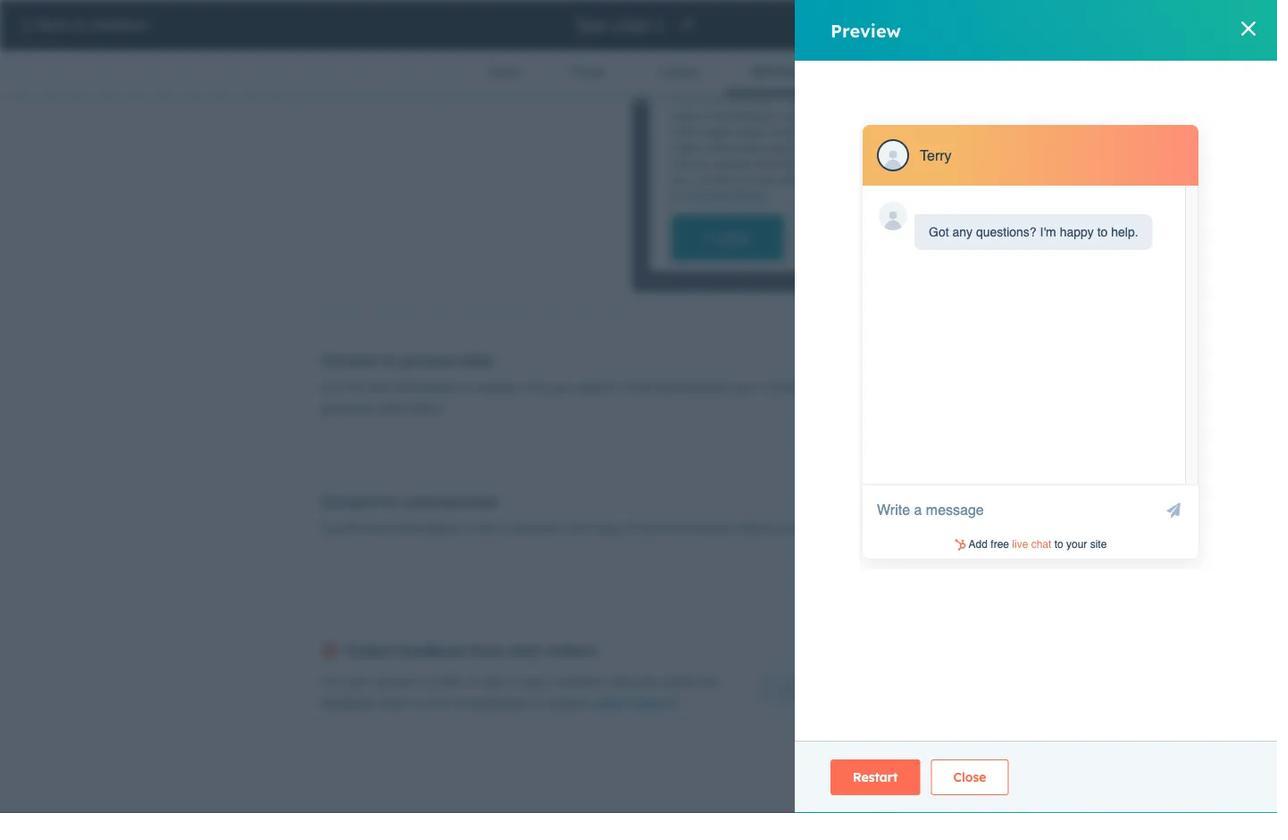 Task type: vqa. For each thing, say whether or not it's contained in the screenshot.
closed.
yes



Task type: locate. For each thing, give the bounding box(es) containing it.
will up widget
[[723, 93, 739, 107]]

1 horizontal spatial your
[[732, 380, 758, 395]]

1 vertical spatial if
[[778, 93, 785, 107]]

how
[[802, 141, 823, 155]]

0 vertical spatial the
[[346, 380, 365, 395]]

the down consent to communicate
[[346, 521, 365, 536]]

preview inside 'dialog'
[[831, 19, 901, 42]]

0 vertical spatial process
[[401, 352, 456, 370]]

2 text from the top
[[369, 521, 392, 536]]

1 vertical spatial text
[[369, 521, 392, 536]]

0 vertical spatial more
[[752, 174, 778, 187]]

2 the from the top
[[346, 521, 365, 536]]

0 vertical spatial your
[[671, 41, 708, 61]]

1 below from the top
[[424, 380, 458, 395]]

chatflows
[[89, 17, 149, 33]]

your inside your chat will be lost if you leave
[[671, 41, 708, 61]]

be inside your chat will be lost if you leave
[[783, 41, 803, 61]]

0 horizontal spatial survey
[[467, 675, 505, 691]]

link opens in a new window image
[[666, 695, 679, 716], [666, 699, 679, 712]]

0 horizontal spatial will
[[723, 93, 739, 107]]

tell
[[478, 521, 495, 536]]

1 vertical spatial your
[[671, 93, 694, 107]]

0 vertical spatial below
[[424, 380, 458, 395]]

0 horizontal spatial for
[[704, 675, 721, 691]]

to
[[73, 17, 85, 33], [771, 109, 781, 123], [893, 125, 904, 139], [828, 158, 838, 171], [382, 352, 397, 370], [462, 380, 474, 395], [608, 380, 620, 395], [382, 493, 397, 511], [462, 521, 474, 536], [509, 675, 521, 691]]

navigation containing build
[[465, 50, 823, 94]]

about down allows
[[781, 174, 811, 187]]

visitors up chatflow
[[545, 642, 597, 660]]

your
[[825, 125, 847, 139], [732, 380, 758, 395], [525, 675, 551, 691]]

our up to
[[696, 158, 712, 171]]

1 horizontal spatial and
[[657, 380, 680, 395]]

use inside use the text field below to explain why you need to store and process your customer's personal information.
[[320, 380, 343, 395]]

your up display
[[671, 41, 708, 61]]

below down communicate
[[424, 521, 458, 536]]

1 horizontal spatial lost
[[808, 41, 836, 61]]

below for communicate
[[424, 521, 458, 536]]

your up without in the right of the page
[[671, 93, 694, 107]]

leave inside your chat will be lost if you leave this page without consenting to accept cookies. this chat widget stores cookies on your browser to collect information about how you interact with our website and allows us to remember you. to find out more about this cookie, see our
[[810, 93, 836, 107]]

process
[[401, 352, 456, 370], [683, 380, 729, 395]]

preview dialog
[[795, 0, 1278, 814]]

display
[[657, 63, 700, 79]]

2 horizontal spatial your
[[825, 125, 847, 139]]

below inside use the text field below to explain why you need to store and process your customer's personal information.
[[424, 380, 458, 395]]

1 vertical spatial our
[[671, 190, 688, 203]]

will up options
[[752, 41, 779, 61]]

you up page
[[857, 41, 886, 61]]

consenting
[[712, 109, 768, 123], [779, 521, 844, 536]]

you can connect a csat survey to your chatflow and ask visitors for feedback when a chat conversation is closed.
[[320, 675, 721, 712]]

will for your chat will be lost if you leave
[[752, 41, 779, 61]]

1 horizontal spatial if
[[841, 41, 852, 61]]

can
[[346, 675, 367, 691]]

use for consent to communicate
[[320, 521, 343, 536]]

close button
[[931, 760, 1009, 796]]

store
[[624, 380, 654, 395]]

1 vertical spatial leave
[[810, 93, 836, 107]]

1 horizontal spatial feedback
[[399, 642, 466, 660]]

1 vertical spatial field
[[395, 521, 420, 536]]

be up options
[[783, 41, 803, 61]]

lost inside your chat will be lost if you leave
[[808, 41, 836, 61]]

lost for your chat will be lost if you leave
[[808, 41, 836, 61]]

to inside back to chatflows button
[[73, 17, 85, 33]]

0 vertical spatial use
[[320, 380, 343, 395]]

to right back
[[73, 17, 85, 33]]

1 horizontal spatial consenting
[[779, 521, 844, 536]]

text up information.
[[369, 380, 392, 395]]

build button
[[465, 50, 544, 93]]

navigation
[[465, 50, 823, 94]]

be
[[783, 41, 803, 61], [742, 93, 754, 107]]

feedback up csat
[[399, 642, 466, 660]]

about down cookies
[[769, 141, 799, 155]]

our down you.
[[671, 190, 688, 203]]

consenting up stores
[[712, 109, 768, 123]]

for inside decline for now
[[864, 223, 880, 239]]

for right now
[[864, 223, 880, 239]]

leave up without in the right of the page
[[671, 61, 714, 81]]

to
[[695, 174, 707, 187]]

more
[[752, 174, 778, 187], [631, 696, 663, 712]]

collect
[[346, 642, 395, 660]]

collect feedback from chat visitors
[[346, 642, 597, 660]]

on
[[809, 125, 822, 139]]

1 vertical spatial consenting
[[779, 521, 844, 536]]

with
[[671, 158, 693, 171]]

your inside use the text field below to explain why you need to store and process your customer's personal information.
[[732, 380, 758, 395]]

1 vertical spatial feedback
[[320, 696, 375, 712]]

1 vertical spatial and
[[657, 380, 680, 395]]

your
[[671, 41, 708, 61], [671, 93, 694, 107]]

None field
[[574, 13, 670, 37]]

be inside your chat will be lost if you leave this page without consenting to accept cookies. this chat widget stores cookies on your browser to collect information about how you interact with our website and allows us to remember you. to find out more about this cookie, see our
[[742, 93, 754, 107]]

2 below from the top
[[424, 521, 458, 536]]

0 vertical spatial text
[[369, 380, 392, 395]]

this
[[839, 93, 857, 107], [814, 174, 832, 187]]

and inside use the text field below to explain why you need to store and process your customer's personal information.
[[657, 380, 680, 395]]

process inside use the text field below to explain why you need to store and process your customer's personal information.
[[683, 380, 729, 395]]

leave inside your chat will be lost if you leave
[[671, 61, 714, 81]]

privacy policy .
[[691, 190, 769, 203]]

back
[[38, 17, 69, 33]]

field inside use the text field below to explain why you need to store and process your customer's personal information.
[[395, 380, 420, 395]]

2 link opens in a new window image from the top
[[666, 699, 679, 712]]

this down us
[[814, 174, 832, 187]]

learn more
[[591, 696, 663, 712]]

use for consent to process data
[[320, 380, 343, 395]]

1 horizontal spatial this
[[839, 93, 857, 107]]

1 horizontal spatial process
[[683, 380, 729, 395]]

you inside your chat will be lost if you leave
[[857, 41, 886, 61]]

if for your chat will be lost if you leave
[[841, 41, 852, 61]]

our
[[696, 158, 712, 171], [671, 190, 688, 203]]

feedback
[[399, 642, 466, 660], [320, 696, 375, 712]]

will
[[752, 41, 779, 61], [723, 93, 739, 107]]

1 vertical spatial below
[[424, 521, 458, 536]]

1 vertical spatial for
[[704, 675, 721, 691]]

1 horizontal spatial more
[[752, 174, 778, 187]]

process left data
[[401, 352, 456, 370]]

0 vertical spatial visitors
[[545, 642, 597, 660]]

the
[[346, 380, 365, 395], [346, 521, 365, 536]]

0 horizontal spatial leave
[[671, 61, 714, 81]]

more down ask
[[631, 696, 663, 712]]

leave up cookies.
[[810, 93, 836, 107]]

0 horizontal spatial visitors
[[545, 642, 597, 660]]

to left tell
[[462, 521, 474, 536]]

consent for consent to process data
[[320, 352, 378, 370]]

use the text field below to explain why you need to store and process your customer's personal information.
[[320, 380, 826, 417]]

1 horizontal spatial survey
[[856, 682, 898, 698]]

create new survey button
[[760, 672, 944, 708]]

document
[[671, 92, 906, 204]]

communication
[[641, 521, 733, 536]]

survey right new
[[856, 682, 898, 698]]

feedback down can
[[320, 696, 375, 712]]

1 vertical spatial process
[[683, 380, 729, 395]]

0 horizontal spatial and
[[608, 675, 631, 691]]

and up the learn more at the bottom
[[608, 675, 631, 691]]

text
[[369, 380, 392, 395], [369, 521, 392, 536]]

a left csat
[[421, 675, 429, 691]]

0 horizontal spatial be
[[742, 93, 754, 107]]

2 your from the top
[[671, 93, 694, 107]]

lost down options button
[[757, 93, 775, 107]]

communicate
[[401, 493, 499, 511]]

0 horizontal spatial our
[[671, 190, 688, 203]]

for right ask
[[704, 675, 721, 691]]

and
[[757, 158, 777, 171], [657, 380, 680, 395], [608, 675, 631, 691]]

will inside your chat will be lost if you leave
[[752, 41, 779, 61]]

process right the store
[[683, 380, 729, 395]]

2 field from the top
[[395, 521, 420, 536]]

a right when
[[414, 696, 421, 712]]

close image
[[1242, 21, 1256, 36]]

your inside your chat will be lost if you leave this page without consenting to accept cookies. this chat widget stores cookies on your browser to collect information about how you interact with our website and allows us to remember you. to find out more about this cookie, see our
[[671, 93, 694, 107]]

1 vertical spatial a
[[414, 696, 421, 712]]

0 vertical spatial be
[[783, 41, 803, 61]]

stores
[[734, 125, 765, 139]]

consent to communicate
[[320, 493, 499, 511]]

more inside your chat will be lost if you leave this page without consenting to accept cookies. this chat widget stores cookies on your browser to collect information about how you interact with our website and allows us to remember you. to find out more about this cookie, see our
[[752, 174, 778, 187]]

survey up the conversation on the bottom left
[[467, 675, 505, 691]]

options button
[[725, 50, 823, 93]]

0 horizontal spatial lost
[[757, 93, 775, 107]]

be up stores
[[742, 93, 754, 107]]

0 vertical spatial this
[[839, 93, 857, 107]]

and right the store
[[657, 380, 680, 395]]

if for your chat will be lost if you leave this page without consenting to accept cookies. this chat widget stores cookies on your browser to collect information about how you interact with our website and allows us to remember you. to find out more about this cookie, see our
[[778, 93, 785, 107]]

0 vertical spatial your
[[825, 125, 847, 139]]

csat
[[432, 675, 463, 691]]

1 vertical spatial be
[[742, 93, 754, 107]]

widget
[[697, 125, 731, 139]]

you right why
[[551, 380, 572, 395]]

need
[[576, 380, 605, 395]]

this up cookies.
[[839, 93, 857, 107]]

2 consent from the top
[[320, 493, 378, 511]]

target
[[569, 63, 607, 79]]

0 horizontal spatial feedback
[[320, 696, 375, 712]]

your up is
[[525, 675, 551, 691]]

visitors right ask
[[658, 675, 700, 691]]

2 horizontal spatial and
[[757, 158, 777, 171]]

text down consent to communicate
[[369, 521, 392, 536]]

consenting left to.
[[779, 521, 844, 536]]

0 vertical spatial consenting
[[712, 109, 768, 123]]

1 consent from the top
[[320, 352, 378, 370]]

text inside use the text field below to explain why you need to store and process your customer's personal information.
[[369, 380, 392, 395]]

link opens in a new window image inside learn more link
[[666, 699, 679, 712]]

type
[[596, 521, 622, 536]]

0 vertical spatial and
[[757, 158, 777, 171]]

you
[[857, 41, 886, 61], [788, 93, 807, 107], [826, 141, 844, 155], [551, 380, 572, 395]]

0 horizontal spatial if
[[778, 93, 785, 107]]

0 horizontal spatial consenting
[[712, 109, 768, 123]]

field for communicate
[[395, 521, 420, 536]]

use up the "personal"
[[320, 380, 343, 395]]

will inside your chat will be lost if you leave this page without consenting to accept cookies. this chat widget stores cookies on your browser to collect information about how you interact with our website and allows us to remember you. to find out more about this cookie, see our
[[723, 93, 739, 107]]

below up information.
[[424, 380, 458, 395]]

you
[[320, 675, 342, 691]]

to inside you can connect a csat survey to your chatflow and ask visitors for feedback when a chat conversation is closed.
[[509, 675, 521, 691]]

data
[[460, 352, 494, 370]]

2 vertical spatial your
[[525, 675, 551, 691]]

cookies
[[768, 125, 806, 139]]

to up the conversation on the bottom left
[[509, 675, 521, 691]]

2 use from the top
[[320, 521, 343, 536]]

your left customer's
[[732, 380, 758, 395]]

lost inside your chat will be lost if you leave this page without consenting to accept cookies. this chat widget stores cookies on your browser to collect information about how you interact with our website and allows us to remember you. to find out more about this cookie, see our
[[757, 93, 775, 107]]

survey inside button
[[856, 682, 898, 698]]

the for consent to process data
[[346, 380, 365, 395]]

2 vertical spatial and
[[608, 675, 631, 691]]

0 vertical spatial lost
[[808, 41, 836, 61]]

back to chatflows button
[[18, 16, 149, 36]]

0 vertical spatial if
[[841, 41, 852, 61]]

1 text from the top
[[369, 380, 392, 395]]

chat
[[712, 41, 747, 61], [697, 93, 720, 107], [671, 125, 694, 139], [509, 642, 540, 660], [425, 696, 451, 712]]

field up information.
[[395, 380, 420, 395]]

0 vertical spatial our
[[696, 158, 712, 171]]

field
[[395, 380, 420, 395], [395, 521, 420, 536]]

about
[[769, 141, 799, 155], [781, 174, 811, 187]]

customers
[[498, 521, 559, 536]]

1 horizontal spatial be
[[783, 41, 803, 61]]

the up the "personal"
[[346, 380, 365, 395]]

1 horizontal spatial visitors
[[658, 675, 700, 691]]

1 vertical spatial consent
[[320, 493, 378, 511]]

if up the accept
[[778, 93, 785, 107]]

and left allows
[[757, 158, 777, 171]]

your inside you can connect a csat survey to your chatflow and ask visitors for feedback when a chat conversation is closed.
[[525, 675, 551, 691]]

i
[[706, 230, 712, 246]]

if inside your chat will be lost if you leave
[[841, 41, 852, 61]]

1 your from the top
[[671, 41, 708, 61]]

for
[[864, 223, 880, 239], [704, 675, 721, 691]]

consent
[[320, 352, 378, 370], [320, 493, 378, 511]]

to up information.
[[382, 352, 397, 370]]

1 use from the top
[[320, 380, 343, 395]]

consent for consent to communicate
[[320, 493, 378, 511]]

0 vertical spatial consent
[[320, 352, 378, 370]]

1 vertical spatial your
[[732, 380, 758, 395]]

1 the from the top
[[346, 380, 365, 395]]

interact
[[847, 141, 886, 155]]

1 horizontal spatial preview
[[1121, 17, 1170, 33]]

more up .
[[752, 174, 778, 187]]

a
[[421, 675, 429, 691], [414, 696, 421, 712]]

build
[[490, 63, 519, 79]]

preview inside button
[[1121, 17, 1170, 33]]

find
[[710, 174, 729, 187]]

text for process
[[369, 380, 392, 395]]

you up the accept
[[788, 93, 807, 107]]

of
[[626, 521, 638, 536]]

field down consent to communicate
[[395, 521, 420, 536]]

the inside use the text field below to explain why you need to store and process your customer's personal information.
[[346, 380, 365, 395]]

lost
[[808, 41, 836, 61], [757, 93, 775, 107]]

if inside your chat will be lost if you leave this page without consenting to accept cookies. this chat widget stores cookies on your browser to collect information about how you interact with our website and allows us to remember you. to find out more about this cookie, see our
[[778, 93, 785, 107]]

0 horizontal spatial your
[[525, 675, 551, 691]]

will for your chat will be lost if you leave this page without consenting to accept cookies. this chat widget stores cookies on your browser to collect information about how you interact with our website and allows us to remember you. to find out more about this cookie, see our
[[723, 93, 739, 107]]

0 vertical spatial field
[[395, 380, 420, 395]]

if up cookies.
[[841, 41, 852, 61]]

1 vertical spatial use
[[320, 521, 343, 536]]

options
[[750, 63, 798, 79]]

preview
[[1121, 17, 1170, 33], [831, 19, 901, 42]]

1 horizontal spatial leave
[[810, 93, 836, 107]]

1 link opens in a new window image from the top
[[666, 695, 679, 716]]

1 vertical spatial more
[[631, 696, 663, 712]]

leave for your chat will be lost if you leave
[[671, 61, 714, 81]]

your inside your chat will be lost if you leave this page without consenting to accept cookies. this chat widget stores cookies on your browser to collect information about how you interact with our website and allows us to remember you. to find out more about this cookie, see our
[[825, 125, 847, 139]]

0 vertical spatial for
[[864, 223, 880, 239]]

your down cookies.
[[825, 125, 847, 139]]

1 horizontal spatial for
[[864, 223, 880, 239]]

1 vertical spatial will
[[723, 93, 739, 107]]

lost up cookies.
[[808, 41, 836, 61]]

use down consent to communicate
[[320, 521, 343, 536]]

your chat will be lost if you leave
[[671, 41, 886, 81]]

1 vertical spatial lost
[[757, 93, 775, 107]]

0 horizontal spatial process
[[401, 352, 456, 370]]

0 horizontal spatial this
[[814, 174, 832, 187]]

1 horizontal spatial will
[[752, 41, 779, 61]]

0 vertical spatial leave
[[671, 61, 714, 81]]

privacy
[[691, 190, 732, 203]]

1 field from the top
[[395, 380, 420, 395]]

1 vertical spatial visitors
[[658, 675, 700, 691]]

0 horizontal spatial preview
[[831, 19, 901, 42]]

0 vertical spatial will
[[752, 41, 779, 61]]

visitors inside you can connect a csat survey to your chatflow and ask visitors for feedback when a chat conversation is closed.
[[658, 675, 700, 691]]

1 vertical spatial the
[[346, 521, 365, 536]]



Task type: describe. For each thing, give the bounding box(es) containing it.
you.
[[671, 174, 692, 187]]

browser
[[850, 125, 890, 139]]

consent to process data
[[320, 352, 494, 370]]

target button
[[544, 50, 632, 93]]

without
[[671, 109, 709, 123]]

decline
[[817, 223, 860, 239]]

customer's
[[762, 380, 826, 395]]

for inside you can connect a csat survey to your chatflow and ask visitors for feedback when a chat conversation is closed.
[[704, 675, 721, 691]]

survey inside you can connect a csat survey to your chatflow and ask visitors for feedback when a chat conversation is closed.
[[467, 675, 505, 691]]

conversation
[[454, 696, 531, 712]]

0 vertical spatial about
[[769, 141, 799, 155]]

now
[[836, 238, 861, 253]]

see
[[874, 174, 891, 187]]

your for your chat will be lost if you leave this page without consenting to accept cookies. this chat widget stores cookies on your browser to collect information about how you interact with our website and allows us to remember you. to find out more about this cookie, see our
[[671, 93, 694, 107]]

to down data
[[462, 380, 474, 395]]

connect
[[371, 675, 418, 691]]

0 vertical spatial a
[[421, 675, 429, 691]]

chatflow
[[554, 675, 605, 691]]

1 vertical spatial this
[[814, 174, 832, 187]]

explain
[[478, 380, 520, 395]]

this
[[866, 109, 886, 123]]

ask
[[634, 675, 655, 691]]

new
[[827, 682, 852, 698]]

website
[[715, 158, 754, 171]]

remember
[[841, 158, 893, 171]]

close
[[954, 770, 987, 786]]

decline for now button
[[792, 215, 906, 262]]

page
[[860, 93, 886, 107]]

restart
[[853, 770, 898, 786]]

you right the how
[[826, 141, 844, 155]]

document containing your chat will be lost if you leave this page without consenting to accept cookies. this chat widget stores cookies on your browser to collect information about how you interact with our website and allows us to remember you. to find out more about this cookie, see our
[[671, 92, 906, 204]]

below for process
[[424, 380, 458, 395]]

learn
[[591, 696, 627, 712]]

lost for your chat will be lost if you leave this page without consenting to accept cookies. this chat widget stores cookies on your browser to collect information about how you interact with our website and allows us to remember you. to find out more about this cookie, see our
[[757, 93, 775, 107]]

leave for your chat will be lost if you leave this page without consenting to accept cookies. this chat widget stores cookies on your browser to collect information about how you interact with our website and allows us to remember you. to find out more about this cookie, see our
[[810, 93, 836, 107]]

to.
[[847, 521, 862, 536]]

collect
[[671, 141, 704, 155]]

cookies.
[[822, 109, 863, 123]]

they're
[[736, 521, 776, 536]]

information.
[[375, 401, 447, 417]]

closed.
[[547, 696, 587, 712]]

0 vertical spatial feedback
[[399, 642, 466, 660]]

what
[[563, 521, 592, 536]]

you inside use the text field below to explain why you need to store and process your customer's personal information.
[[551, 380, 572, 395]]

create
[[783, 682, 824, 698]]

personal
[[320, 401, 371, 417]]

decline for now
[[817, 223, 880, 253]]

field for process
[[395, 380, 420, 395]]

1 horizontal spatial our
[[696, 158, 712, 171]]

and inside you can connect a csat survey to your chatflow and ask visitors for feedback when a chat conversation is closed.
[[608, 675, 631, 691]]

from
[[470, 642, 504, 660]]

and inside your chat will be lost if you leave this page without consenting to accept cookies. this chat widget stores cookies on your browser to collect information about how you interact with our website and allows us to remember you. to find out more about this cookie, see our
[[757, 158, 777, 171]]

i agree button
[[671, 215, 784, 262]]

restart button
[[831, 760, 921, 796]]

to left communicate
[[382, 493, 397, 511]]

be for your chat will be lost if you leave
[[783, 41, 803, 61]]

out
[[732, 174, 749, 187]]

is
[[534, 696, 543, 712]]

text for communicate
[[369, 521, 392, 536]]

back to chatflows
[[38, 17, 149, 33]]

be for your chat will be lost if you leave this page without consenting to accept cookies. this chat widget stores cookies on your browser to collect information about how you interact with our website and allows us to remember you. to find out more about this cookie, see our
[[742, 93, 754, 107]]

your chat will be lost if you leave this page without consenting to accept cookies. this chat widget stores cookies on your browser to collect information about how you interact with our website and allows us to remember you. to find out more about this cookie, see our
[[671, 93, 904, 203]]

consenting inside your chat will be lost if you leave this page without consenting to accept cookies. this chat widget stores cookies on your browser to collect information about how you interact with our website and allows us to remember you. to find out more about this cookie, see our
[[712, 109, 768, 123]]

chat inside you can connect a csat survey to your chatflow and ask visitors for feedback when a chat conversation is closed.
[[425, 696, 451, 712]]

i agree
[[706, 230, 749, 246]]

allows
[[780, 158, 811, 171]]

to right need
[[608, 380, 620, 395]]

your for your chat will be lost if you leave
[[671, 41, 708, 61]]

to up cookies
[[771, 109, 781, 123]]

learn more link
[[591, 695, 682, 716]]

accept
[[784, 109, 819, 123]]

.
[[767, 190, 769, 203]]

use the text field below to tell customers what type of communication they're consenting to.
[[320, 521, 862, 536]]

create new survey
[[783, 682, 898, 698]]

1 vertical spatial about
[[781, 174, 811, 187]]

agree
[[715, 230, 749, 246]]

cookie,
[[835, 174, 871, 187]]

display button
[[632, 50, 725, 93]]

privacy policy link
[[691, 190, 767, 203]]

chat inside your chat will be lost if you leave
[[712, 41, 747, 61]]

feedback inside you can connect a csat survey to your chatflow and ask visitors for feedback when a chat conversation is closed.
[[320, 696, 375, 712]]

preview button
[[1099, 7, 1192, 43]]

0 horizontal spatial more
[[631, 696, 663, 712]]

to right browser
[[893, 125, 904, 139]]

us
[[814, 158, 825, 171]]

to right us
[[828, 158, 838, 171]]

why
[[523, 380, 547, 395]]

information
[[707, 141, 766, 155]]

when
[[379, 696, 410, 712]]

policy
[[735, 190, 767, 203]]

the for consent to communicate
[[346, 521, 365, 536]]



